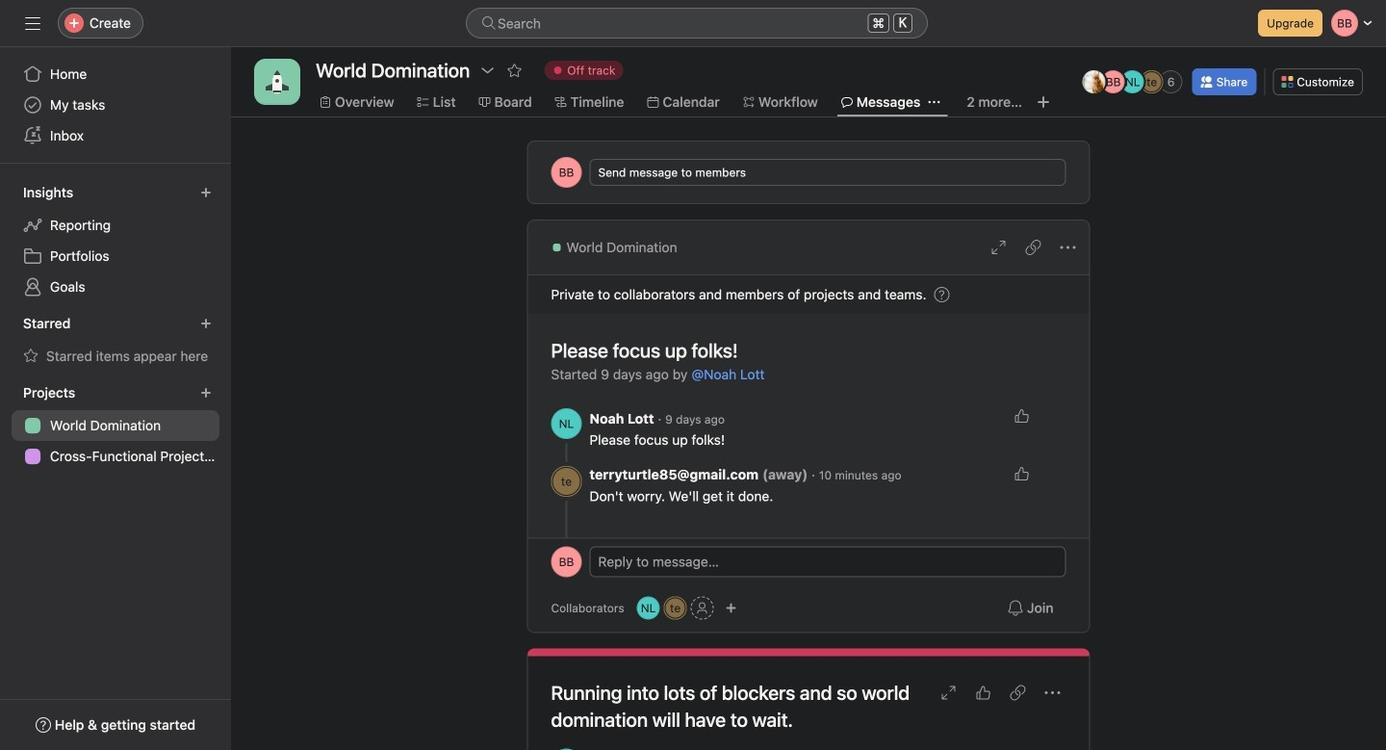 Task type: describe. For each thing, give the bounding box(es) containing it.
projects element
[[0, 376, 231, 476]]

add to starred image
[[507, 63, 522, 78]]

tab actions image
[[929, 96, 940, 108]]

0 likes. click to like this message comment image
[[1015, 466, 1030, 482]]

Search tasks, projects, and more text field
[[466, 8, 929, 39]]

show options image
[[480, 63, 495, 78]]

new project or portfolio image
[[200, 387, 212, 399]]

rocket image
[[266, 70, 289, 93]]

copy link image
[[1026, 240, 1042, 255]]

2 open user profile image from the top
[[551, 547, 582, 577]]

0 horizontal spatial add or remove collaborators image
[[637, 597, 660, 620]]

full screen image
[[992, 240, 1007, 255]]

more actions image
[[1061, 240, 1076, 255]]

new insights image
[[200, 187, 212, 198]]

1 open user profile image from the top
[[551, 408, 582, 439]]

1 horizontal spatial add or remove collaborators image
[[726, 602, 737, 614]]

full screen image
[[942, 685, 957, 701]]



Task type: vqa. For each thing, say whether or not it's contained in the screenshot.
the top Completed checkbox
no



Task type: locate. For each thing, give the bounding box(es) containing it.
0 likes. click to like this message comment image
[[1015, 408, 1030, 424]]

add or remove collaborators image
[[637, 597, 660, 620], [726, 602, 737, 614]]

global element
[[0, 47, 231, 163]]

starred element
[[0, 306, 231, 376]]

add tab image
[[1036, 94, 1052, 110]]

open user profile image
[[551, 408, 582, 439], [551, 547, 582, 577]]

insights element
[[0, 175, 231, 306]]

1 vertical spatial open user profile image
[[551, 547, 582, 577]]

None field
[[466, 8, 929, 39]]

add items to starred image
[[200, 318, 212, 329]]

0 likes. click to like this task image
[[976, 685, 992, 701]]

copy link image
[[1011, 685, 1026, 701]]

0 vertical spatial open user profile image
[[551, 408, 582, 439]]

hide sidebar image
[[25, 15, 40, 31]]



